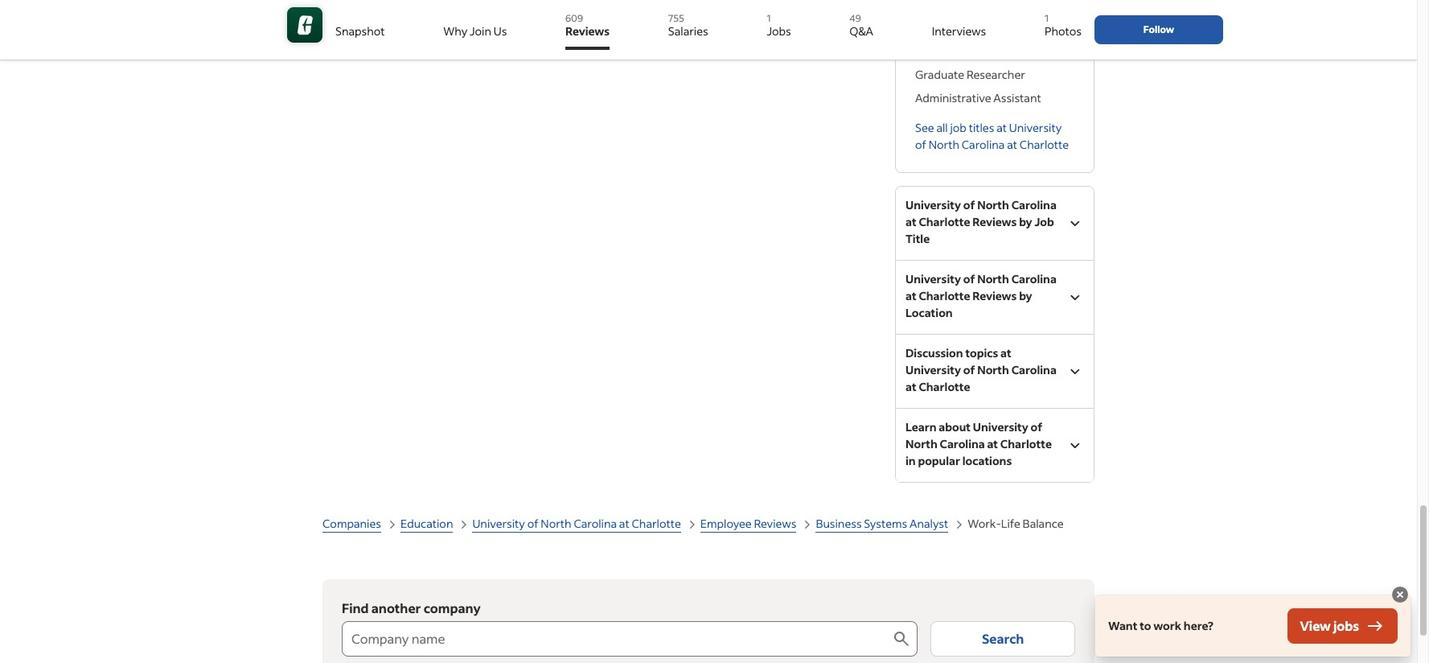 Task type: describe. For each thing, give the bounding box(es) containing it.
researcher
[[967, 67, 1026, 82]]

learn
[[906, 419, 937, 435]]

education
[[401, 516, 453, 531]]

university of north carolina at charlotte link
[[473, 515, 681, 533]]

discussion topics at university of north carolina at charlotte
[[906, 345, 1057, 394]]

job
[[951, 120, 967, 135]]

none search field containing find another company
[[342, 599, 1076, 657]]

research assistant link
[[916, 19, 1075, 36]]

0 vertical spatial assistant
[[966, 20, 1014, 35]]

photos
[[1045, 23, 1082, 39]]

1 for photos
[[1045, 12, 1049, 24]]

search button
[[931, 621, 1076, 657]]

business systems analyst link
[[816, 515, 949, 533]]

another
[[372, 599, 421, 616]]

Find another company field
[[342, 621, 893, 657]]

jobs
[[1334, 617, 1360, 634]]

job
[[1035, 214, 1055, 229]]

jobs
[[767, 23, 791, 39]]

of inside university of north carolina at charlotte reviews by job title
[[964, 197, 976, 212]]

see all job titles at university of north carolina at charlotte link
[[916, 119, 1075, 153]]

search
[[982, 630, 1025, 647]]

by for university of north carolina at charlotte reviews by job title
[[1020, 214, 1033, 229]]

charlotte left employee
[[632, 516, 681, 531]]

find another company
[[342, 599, 481, 616]]

about
[[939, 419, 971, 435]]

reviews inside university of north carolina at charlotte reviews by location
[[973, 288, 1017, 303]]

at inside the learn about university of north carolina at charlotte in popular locations
[[988, 436, 999, 451]]

locations
[[963, 453, 1012, 468]]

charlotte inside university of north carolina at charlotte reviews by job title
[[919, 214, 971, 229]]

graduate
[[916, 67, 965, 82]]

interviews link
[[932, 6, 987, 50]]

salaries
[[669, 23, 709, 39]]

north inside see all job titles at university of north carolina at charlotte
[[929, 137, 960, 152]]

university right education in the bottom left of the page
[[473, 516, 525, 531]]

of inside the learn about university of north carolina at charlotte in popular locations
[[1031, 419, 1043, 435]]

university inside university of north carolina at charlotte reviews by location
[[906, 271, 962, 286]]

university of north carolina at charlotte reviews by job title
[[906, 197, 1057, 246]]

all
[[937, 120, 948, 135]]

employee reviews
[[701, 516, 797, 531]]

graduate researcher administrative assistant
[[916, 67, 1042, 105]]

carolina inside university of north carolina at charlotte reviews by location
[[1012, 271, 1057, 286]]

49 q&a
[[850, 12, 874, 39]]

609 reviews
[[566, 12, 610, 39]]

609
[[566, 12, 583, 24]]

company
[[424, 599, 481, 616]]

balance
[[1023, 516, 1064, 531]]

1 photos
[[1045, 12, 1082, 39]]

view jobs link
[[1288, 608, 1399, 644]]

research
[[916, 20, 964, 35]]

learn about university of north carolina at charlotte in popular locations
[[906, 419, 1052, 468]]

to
[[1140, 618, 1152, 633]]

title
[[906, 231, 930, 246]]

snapshot
[[336, 23, 385, 39]]

research assistant
[[916, 20, 1014, 35]]

view jobs
[[1301, 617, 1360, 634]]

employee reviews link
[[701, 515, 797, 533]]

1 jobs
[[767, 12, 791, 39]]

carolina inside the learn about university of north carolina at charlotte in popular locations
[[940, 436, 985, 451]]

of inside university of north carolina at charlotte reviews by location
[[964, 271, 976, 286]]

carolina inside discussion topics at university of north carolina at charlotte
[[1012, 362, 1057, 377]]

close image
[[1391, 585, 1411, 604]]



Task type: locate. For each thing, give the bounding box(es) containing it.
university down administrative assistant link
[[1010, 120, 1062, 135]]

why join us
[[444, 23, 507, 39]]

find
[[342, 599, 369, 616]]

snapshot link
[[336, 6, 385, 50]]

systems
[[864, 516, 908, 531]]

1 1 from the left
[[767, 12, 771, 24]]

assistant down the "researcher"
[[994, 90, 1042, 105]]

north
[[929, 137, 960, 152], [978, 197, 1010, 212], [978, 271, 1010, 286], [978, 362, 1010, 377], [906, 436, 938, 451], [541, 516, 572, 531]]

university of north carolina at charlotte
[[473, 516, 681, 531]]

university inside university of north carolina at charlotte reviews by job title
[[906, 197, 962, 212]]

graduate researcher link
[[916, 66, 1075, 83]]

1 horizontal spatial 1
[[1045, 12, 1049, 24]]

reviews
[[566, 23, 610, 39], [973, 214, 1017, 229], [973, 288, 1017, 303], [754, 516, 797, 531]]

university
[[1010, 120, 1062, 135], [906, 197, 962, 212], [906, 271, 962, 286], [906, 362, 962, 377], [974, 419, 1029, 435], [473, 516, 525, 531]]

of
[[916, 137, 927, 152], [964, 197, 976, 212], [964, 271, 976, 286], [964, 362, 976, 377], [1031, 419, 1043, 435], [528, 516, 539, 531]]

life
[[1002, 516, 1021, 531]]

work
[[1154, 618, 1182, 633]]

titles
[[969, 120, 995, 135]]

charlotte inside discussion topics at university of north carolina at charlotte
[[919, 379, 971, 394]]

employee
[[701, 516, 752, 531]]

view
[[1301, 617, 1332, 634]]

join
[[470, 23, 492, 39]]

q&a
[[850, 23, 874, 39]]

north inside the learn about university of north carolina at charlotte in popular locations
[[906, 436, 938, 451]]

education link
[[401, 515, 453, 533]]

popular
[[918, 453, 961, 468]]

1 inside 1 photos
[[1045, 12, 1049, 24]]

2 by from the top
[[1020, 288, 1033, 303]]

by inside university of north carolina at charlotte reviews by job title
[[1020, 214, 1033, 229]]

university of north carolina at charlotte reviews by job title button
[[896, 187, 1094, 261]]

1 vertical spatial assistant
[[994, 90, 1042, 105]]

755
[[669, 12, 685, 24]]

charlotte inside see all job titles at university of north carolina at charlotte
[[1020, 137, 1070, 152]]

companies link
[[323, 515, 381, 533]]

carolina inside see all job titles at university of north carolina at charlotte
[[962, 137, 1005, 152]]

None search field
[[342, 599, 1076, 657]]

by left job
[[1020, 214, 1033, 229]]

by down university of north carolina at charlotte reviews by job title dropdown button
[[1020, 288, 1033, 303]]

1
[[767, 12, 771, 24], [1045, 12, 1049, 24]]

2 1 from the left
[[1045, 12, 1049, 24]]

topics
[[966, 345, 999, 360]]

university up title
[[906, 197, 962, 212]]

by inside university of north carolina at charlotte reviews by location
[[1020, 288, 1033, 303]]

assistant
[[966, 20, 1014, 35], [994, 90, 1042, 105]]

work-
[[968, 516, 1002, 531]]

university inside see all job titles at university of north carolina at charlotte
[[1010, 120, 1062, 135]]

learn about university of north carolina at charlotte in popular locations button
[[896, 409, 1094, 483]]

university up 'location'
[[906, 271, 962, 286]]

interviews
[[932, 23, 987, 39]]

charlotte up title
[[919, 214, 971, 229]]

want
[[1109, 618, 1138, 633]]

0 vertical spatial by
[[1020, 214, 1033, 229]]

companies
[[323, 516, 381, 531]]

carolina
[[962, 137, 1005, 152], [1012, 197, 1057, 212], [1012, 271, 1057, 286], [1012, 362, 1057, 377], [940, 436, 985, 451], [574, 516, 617, 531]]

here?
[[1184, 618, 1214, 633]]

work-life balance
[[968, 516, 1064, 531]]

assistant up graduate researcher 'link'
[[966, 20, 1014, 35]]

1 vertical spatial by
[[1020, 288, 1033, 303]]

by for university of north carolina at charlotte reviews by location
[[1020, 288, 1033, 303]]

of inside see all job titles at university of north carolina at charlotte
[[916, 137, 927, 152]]

at inside university of north carolina at charlotte reviews by job title
[[906, 214, 917, 229]]

by
[[1020, 214, 1033, 229], [1020, 288, 1033, 303]]

follow button
[[1095, 15, 1224, 44]]

see
[[916, 120, 935, 135]]

755 salaries
[[669, 12, 709, 39]]

administrative
[[916, 90, 992, 105]]

discussion
[[906, 345, 964, 360]]

49
[[850, 12, 862, 24]]

at
[[997, 120, 1007, 135], [1008, 137, 1018, 152], [906, 214, 917, 229], [906, 288, 917, 303], [1001, 345, 1012, 360], [906, 379, 917, 394], [988, 436, 999, 451], [619, 516, 630, 531]]

charlotte up locations
[[1001, 436, 1052, 451]]

university inside discussion topics at university of north carolina at charlotte
[[906, 362, 962, 377]]

university of north carolina at charlotte reviews by location button
[[896, 261, 1094, 335]]

charlotte up 'location'
[[919, 288, 971, 303]]

assistant inside 'graduate researcher administrative assistant'
[[994, 90, 1042, 105]]

at inside university of north carolina at charlotte reviews by location
[[906, 288, 917, 303]]

see all job titles at university of north carolina at charlotte
[[916, 120, 1070, 152]]

reviews inside university of north carolina at charlotte reviews by job title
[[973, 214, 1017, 229]]

of inside discussion topics at university of north carolina at charlotte
[[964, 362, 976, 377]]

university down discussion on the right
[[906, 362, 962, 377]]

in
[[906, 453, 916, 468]]

business
[[816, 516, 862, 531]]

charlotte down discussion on the right
[[919, 379, 971, 394]]

follow
[[1144, 23, 1175, 35]]

university inside the learn about university of north carolina at charlotte in popular locations
[[974, 419, 1029, 435]]

charlotte down administrative assistant link
[[1020, 137, 1070, 152]]

0 horizontal spatial 1
[[767, 12, 771, 24]]

carolina inside university of north carolina at charlotte reviews by job title
[[1012, 197, 1057, 212]]

university of north carolina at charlotte reviews by location
[[906, 271, 1057, 320]]

want to work here?
[[1109, 618, 1214, 633]]

north inside discussion topics at university of north carolina at charlotte
[[978, 362, 1010, 377]]

north inside university of north carolina at charlotte reviews by location
[[978, 271, 1010, 286]]

1 for jobs
[[767, 12, 771, 24]]

1 by from the top
[[1020, 214, 1033, 229]]

charlotte inside university of north carolina at charlotte reviews by location
[[919, 288, 971, 303]]

why
[[444, 23, 468, 39]]

us
[[494, 23, 507, 39]]

location
[[906, 305, 953, 320]]

business systems analyst
[[816, 516, 949, 531]]

discussion topics at university of north carolina at charlotte button
[[896, 335, 1094, 409]]

analyst
[[910, 516, 949, 531]]

1 inside the 1 jobs
[[767, 12, 771, 24]]

university up locations
[[974, 419, 1029, 435]]

administrative assistant link
[[916, 89, 1075, 106]]

north inside university of north carolina at charlotte reviews by job title
[[978, 197, 1010, 212]]

carolina inside university of north carolina at charlotte link
[[574, 516, 617, 531]]

charlotte
[[1020, 137, 1070, 152], [919, 214, 971, 229], [919, 288, 971, 303], [919, 379, 971, 394], [1001, 436, 1052, 451], [632, 516, 681, 531]]

why join us link
[[444, 6, 507, 50]]

charlotte inside the learn about university of north carolina at charlotte in popular locations
[[1001, 436, 1052, 451]]



Task type: vqa. For each thing, say whether or not it's contained in the screenshot.


